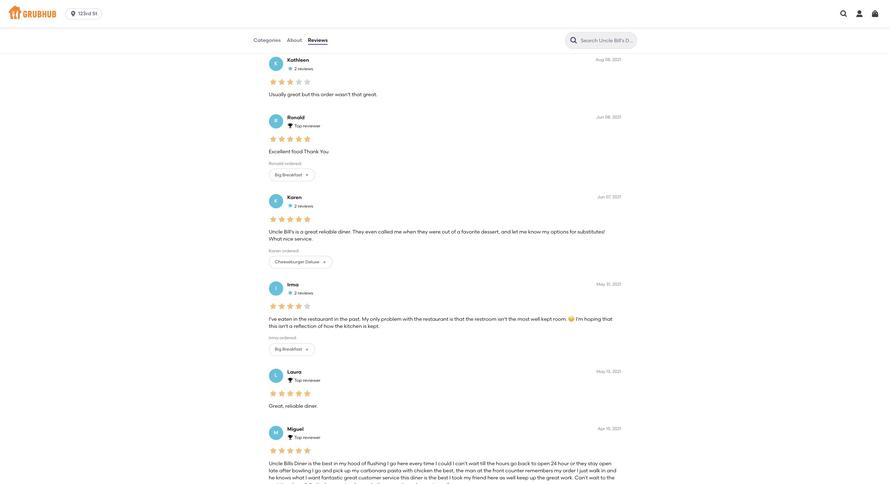 Task type: describe. For each thing, give the bounding box(es) containing it.
1 horizontal spatial that
[[454, 317, 465, 323]]

apr 15, 2021
[[598, 427, 621, 432]]

kathleen
[[287, 57, 309, 63]]

karen for karen ordered:
[[269, 249, 281, 254]]

0 vertical spatial order
[[321, 92, 334, 98]]

2 me from the left
[[519, 229, 527, 235]]

0 horizontal spatial go
[[315, 468, 321, 474]]

2 horizontal spatial time
[[424, 461, 434, 467]]

cheeseburger deluxe button for harry ordered:
[[269, 31, 333, 44]]

cheeseburger for karen ordered:
[[275, 260, 304, 265]]

what
[[269, 236, 282, 242]]

the down could
[[434, 468, 442, 474]]

great inside "uncle bill's is a great reliable diner. they even called me when they were out of a favorite dessert, and let me know my options for substitutes! what nice service."
[[305, 229, 318, 235]]

apr
[[598, 427, 605, 432]]

reviews button
[[308, 28, 328, 53]]

0 vertical spatial hours
[[496, 461, 509, 467]]

how
[[324, 324, 334, 330]]

the down remembers in the right bottom of the page
[[537, 476, 545, 482]]

even
[[365, 229, 377, 235]]

1 horizontal spatial this
[[311, 92, 320, 98]]

front
[[493, 468, 504, 474]]

1 vertical spatial diner.
[[304, 404, 318, 410]]

diner
[[294, 461, 307, 467]]

uncle bills diner is the best in my hood of flushing i go here every time i could i can't wait till the hours go back to open 24 hour or they stay open late after bowling i go and pick up my carbonara pasta with chicken the best, the man at the front counter remembers my order i just walk in and he knows what i want fantastic great customer service this diner is the best i took my friend here as well keep up the great work. can't wait to the next time hopefully the hours extend soon. in the mean time please stay safe
[[269, 461, 616, 485]]

usually great but this order wasn't that great.
[[269, 92, 378, 98]]

my down hood
[[352, 468, 359, 474]]

2 horizontal spatial and
[[607, 468, 616, 474]]

hour
[[558, 461, 569, 467]]

2021 for uncle bills diner is the best in my hood of flushing i go here every time i could i can't wait till the hours go back to open 24 hour or they stay open late after bowling i go and pick up my carbonara pasta with chicken the best, the man at the front counter remembers my order i just walk in and he knows what i want fantastic great customer service this diner is the best i took my friend here as well keep up the great work. can't wait to the next time hopefully the hours extend soon. in the mean time please stay safe
[[612, 427, 621, 432]]

1 vertical spatial here
[[488, 476, 498, 482]]

main navigation navigation
[[0, 0, 890, 28]]

31,
[[606, 282, 611, 287]]

plus icon image for ronald
[[305, 173, 309, 177]]

till
[[480, 461, 486, 467]]

i left could
[[436, 461, 437, 467]]

i'm
[[576, 317, 583, 323]]

trophy icon image for ronald
[[287, 123, 293, 129]]

kitchen
[[344, 324, 362, 330]]

about button
[[287, 28, 302, 53]]

of inside uncle bills diner is the best in my hood of flushing i go here every time i could i can't wait till the hours go back to open 24 hour or they stay open late after bowling i go and pick up my carbonara pasta with chicken the best, the man at the front counter remembers my order i just walk in and he knows what i want fantastic great customer service this diner is the best i took my friend here as well keep up the great work. can't wait to the next time hopefully the hours extend soon. in the mean time please stay safe
[[361, 461, 366, 467]]

jun for uncle bill's is a great reliable diner. they even called me when they were out of a favorite dessert, and let me know my options for substitutes! what nice service.
[[597, 195, 605, 200]]

trophy icon image for miguel
[[287, 435, 293, 441]]

0 horizontal spatial reliable
[[285, 404, 303, 410]]

carbonara
[[360, 468, 386, 474]]

15,
[[606, 427, 611, 432]]

is inside "uncle bill's is a great reliable diner. they even called me when they were out of a favorite dessert, and let me know my options for substitutes! what nice service."
[[295, 229, 299, 235]]

want
[[308, 476, 320, 482]]

the right in
[[377, 483, 385, 485]]

restroom
[[475, 317, 497, 323]]

may 13, 2021
[[597, 369, 621, 374]]

next
[[269, 483, 279, 485]]

1 vertical spatial isn't
[[279, 324, 288, 330]]

ordered: for ronald
[[285, 161, 302, 166]]

great,
[[269, 404, 284, 410]]

bills
[[284, 461, 293, 467]]

1 vertical spatial up
[[530, 476, 536, 482]]

1 horizontal spatial to
[[601, 476, 606, 482]]

123rd st button
[[65, 8, 105, 20]]

i up safe on the bottom
[[449, 476, 451, 482]]

0 vertical spatial wait
[[469, 461, 479, 467]]

a inside "i've eaten in the restaurant in the past.  my only problem with the restaurant is that the restroom isn't the most well kept room.  🙃  i'm hoping that this isn't a reflection of how the kitchen is kept."
[[289, 324, 293, 330]]

2021 for uncle bill's is a great reliable diner. they even called me when they were out of a favorite dessert, and let me know my options for substitutes! what nice service.
[[612, 195, 621, 200]]

could
[[438, 461, 452, 467]]

only
[[370, 317, 380, 323]]

reflection
[[294, 324, 317, 330]]

2 open from the left
[[599, 461, 612, 467]]

big breakfast for eaten
[[275, 347, 302, 352]]

cheeseburger deluxe button for karen ordered:
[[269, 256, 333, 269]]

extend
[[339, 483, 356, 485]]

as
[[500, 476, 505, 482]]

i up i've
[[275, 286, 277, 292]]

my inside "uncle bill's is a great reliable diner. they even called me when they were out of a favorite dessert, and let me know my options for substitutes! what nice service."
[[542, 229, 550, 235]]

the right 'till'
[[487, 461, 495, 467]]

this inside uncle bills diner is the best in my hood of flushing i go here every time i could i can't wait till the hours go back to open 24 hour or they stay open late after bowling i go and pick up my carbonara pasta with chicken the best, the man at the front counter remembers my order i just walk in and he knows what i want fantastic great customer service this diner is the best i took my friend here as well keep up the great work. can't wait to the next time hopefully the hours extend soon. in the mean time please stay safe
[[401, 476, 409, 482]]

1 me from the left
[[394, 229, 402, 235]]

bowling
[[292, 468, 311, 474]]

0 horizontal spatial that
[[352, 92, 362, 98]]

great.
[[363, 92, 378, 98]]

jun 08, 2021
[[596, 115, 621, 120]]

favorite
[[462, 229, 480, 235]]

the left restroom
[[466, 317, 474, 323]]

cheeseburger deluxe for harry ordered:
[[275, 35, 319, 40]]

with inside "i've eaten in the restaurant in the past.  my only problem with the restaurant is that the restroom isn't the most well kept room.  🙃  i'm hoping that this isn't a reflection of how the kitchen is kept."
[[403, 317, 413, 323]]

about
[[287, 37, 302, 43]]

breakfast for food
[[282, 173, 302, 178]]

knows
[[276, 476, 291, 482]]

may for great, reliable diner.
[[597, 369, 605, 374]]

great left work.
[[546, 476, 560, 482]]

well inside "i've eaten in the restaurant in the past.  my only problem with the restaurant is that the restroom isn't the most well kept room.  🙃  i'm hoping that this isn't a reflection of how the kitchen is kept."
[[531, 317, 540, 323]]

2 reviews for irma
[[294, 291, 313, 296]]

is right the diner
[[308, 461, 312, 467]]

order inside uncle bills diner is the best in my hood of flushing i go here every time i could i can't wait till the hours go back to open 24 hour or they stay open late after bowling i go and pick up my carbonara pasta with chicken the best, the man at the front counter remembers my order i just walk in and he knows what i want fantastic great customer service this diner is the best i took my friend here as well keep up the great work. can't wait to the next time hopefully the hours extend soon. in the mean time please stay safe
[[563, 468, 576, 474]]

great left but on the top left of the page
[[287, 92, 301, 98]]

0 vertical spatial to
[[531, 461, 536, 467]]

late
[[269, 468, 278, 474]]

k for kathleen
[[274, 61, 278, 67]]

diner
[[410, 476, 423, 482]]

deluxe for karen ordered:
[[305, 260, 319, 265]]

the left past. on the left of page
[[340, 317, 348, 323]]

in up pick
[[334, 461, 338, 467]]

1 horizontal spatial time
[[401, 483, 412, 485]]

nice
[[283, 236, 293, 242]]

man
[[465, 468, 476, 474]]

karen ordered:
[[269, 249, 300, 254]]

l
[[275, 373, 277, 379]]

1 vertical spatial stay
[[430, 483, 440, 485]]

is up please
[[424, 476, 428, 482]]

of inside "uncle bill's is a great reliable diner. they even called me when they were out of a favorite dessert, and let me know my options for substitutes! what nice service."
[[451, 229, 456, 235]]

1 horizontal spatial go
[[390, 461, 396, 467]]

🙃
[[568, 317, 575, 323]]

2 horizontal spatial go
[[511, 461, 517, 467]]

svg image inside the '123rd st' button
[[70, 10, 77, 17]]

pick
[[333, 468, 343, 474]]

2021 for usually great but this order wasn't that great.
[[612, 57, 621, 62]]

may 31, 2021
[[597, 282, 621, 287]]

1 horizontal spatial svg image
[[855, 10, 864, 18]]

reviewer for miguel
[[303, 436, 320, 441]]

chicken
[[414, 468, 433, 474]]

in right the eaten
[[293, 317, 298, 323]]

can't
[[455, 461, 468, 467]]

my down 24
[[554, 468, 562, 474]]

karen for karen
[[287, 195, 302, 201]]

categories
[[254, 37, 281, 43]]

remembers
[[525, 468, 553, 474]]

thank
[[304, 149, 319, 155]]

at
[[477, 468, 482, 474]]

what
[[292, 476, 304, 482]]

123rd st
[[78, 11, 97, 17]]

0 vertical spatial best
[[322, 461, 333, 467]]

and inside "uncle bill's is a great reliable diner. they even called me when they were out of a favorite dessert, and let me know my options for substitutes! what nice service."
[[501, 229, 511, 235]]

room.
[[553, 317, 567, 323]]

ronald for ronald ordered:
[[269, 161, 283, 166]]

m
[[274, 430, 278, 436]]

i left just
[[577, 468, 578, 474]]

irma ordered:
[[269, 336, 297, 341]]

the down can't
[[456, 468, 464, 474]]

st
[[92, 11, 97, 17]]

of inside "i've eaten in the restaurant in the past.  my only problem with the restaurant is that the restroom isn't the most well kept room.  🙃  i'm hoping that this isn't a reflection of how the kitchen is kept."
[[318, 324, 323, 330]]

my up pick
[[339, 461, 347, 467]]

great, reliable diner.
[[269, 404, 318, 410]]

eaten
[[278, 317, 292, 323]]

cheeseburger for harry ordered:
[[275, 35, 304, 40]]

most
[[518, 317, 530, 323]]

keep
[[517, 476, 529, 482]]

i left can't
[[453, 461, 454, 467]]

i've eaten in the restaurant in the past.  my only problem with the restaurant is that the restroom isn't the most well kept room.  🙃  i'm hoping that this isn't a reflection of how the kitchen is kept.
[[269, 317, 613, 330]]

plus icon image for karen
[[322, 260, 327, 265]]

08, for excellent food thank you
[[605, 115, 611, 120]]

0 vertical spatial here
[[397, 461, 408, 467]]

with inside uncle bills diner is the best in my hood of flushing i go here every time i could i can't wait till the hours go back to open 24 hour or they stay open late after bowling i go and pick up my carbonara pasta with chicken the best, the man at the front counter remembers my order i just walk in and he knows what i want fantastic great customer service this diner is the best i took my friend here as well keep up the great work. can't wait to the next time hopefully the hours extend soon. in the mean time please stay safe
[[403, 468, 413, 474]]

great up extend
[[344, 476, 357, 482]]

2 for kathleen
[[294, 66, 297, 71]]

1 horizontal spatial best
[[438, 476, 448, 482]]

ordered: up about
[[281, 24, 298, 29]]

mean
[[386, 483, 400, 485]]

flushing
[[367, 461, 386, 467]]

big breakfast for food
[[275, 173, 302, 178]]

the down want
[[316, 483, 324, 485]]

123rd
[[78, 11, 91, 17]]

24
[[551, 461, 557, 467]]

breakfast for eaten
[[282, 347, 302, 352]]

is left restroom
[[450, 317, 453, 323]]

1 open from the left
[[538, 461, 550, 467]]

top reviewer for laura
[[294, 379, 320, 384]]

i've
[[269, 317, 277, 323]]

0 vertical spatial stay
[[588, 461, 598, 467]]

08, for usually great but this order wasn't that great.
[[605, 57, 611, 62]]

substitutes!
[[578, 229, 605, 235]]

or
[[570, 461, 575, 467]]

0 horizontal spatial time
[[280, 483, 291, 485]]

top for ronald
[[294, 124, 302, 129]]

ordered: for irma
[[279, 336, 297, 341]]

is down my
[[363, 324, 367, 330]]

i up pasta
[[387, 461, 389, 467]]

categories button
[[253, 28, 281, 53]]

13,
[[606, 369, 611, 374]]

i up hopefully at the bottom left of page
[[306, 476, 307, 482]]

diner. inside "uncle bill's is a great reliable diner. they even called me when they were out of a favorite dessert, and let me know my options for substitutes! what nice service."
[[338, 229, 351, 235]]

reviews
[[308, 37, 328, 43]]

counter
[[505, 468, 524, 474]]

2 horizontal spatial that
[[602, 317, 613, 323]]

jun 07, 2021
[[597, 195, 621, 200]]

top for laura
[[294, 379, 302, 384]]



Task type: locate. For each thing, give the bounding box(es) containing it.
wait down walk
[[589, 476, 600, 482]]

great up service. in the left of the page
[[305, 229, 318, 235]]

the right how
[[335, 324, 343, 330]]

3 trophy icon image from the top
[[287, 435, 293, 441]]

2 cheeseburger deluxe from the top
[[275, 260, 319, 265]]

0 vertical spatial k
[[274, 61, 278, 67]]

diner.
[[338, 229, 351, 235], [304, 404, 318, 410]]

took
[[452, 476, 463, 482]]

2 reviews down kathleen
[[294, 66, 313, 71]]

4 2021 from the top
[[612, 282, 621, 287]]

service.
[[295, 236, 313, 242]]

2021
[[612, 57, 621, 62], [612, 115, 621, 120], [612, 195, 621, 200], [612, 282, 621, 287], [612, 369, 621, 374], [612, 427, 621, 432]]

0 vertical spatial of
[[451, 229, 456, 235]]

2021 for excellent food thank you
[[612, 115, 621, 120]]

that left great.
[[352, 92, 362, 98]]

know
[[528, 229, 541, 235]]

1 vertical spatial cheeseburger deluxe button
[[269, 256, 333, 269]]

1 top reviewer from the top
[[294, 124, 320, 129]]

and left let
[[501, 229, 511, 235]]

work.
[[561, 476, 574, 482]]

big for i've eaten in the restaurant in the past.  my only problem with the restaurant is that the restroom isn't the most well kept room.  🙃  i'm hoping that this isn't a reflection of how the kitchen is kept.
[[275, 347, 281, 352]]

isn't
[[498, 317, 507, 323], [279, 324, 288, 330]]

0 horizontal spatial this
[[269, 324, 277, 330]]

ordered: down the eaten
[[279, 336, 297, 341]]

up down remembers in the right bottom of the page
[[530, 476, 536, 482]]

0 horizontal spatial to
[[531, 461, 536, 467]]

ronald
[[287, 115, 305, 121], [269, 161, 283, 166]]

1 breakfast from the top
[[282, 173, 302, 178]]

time down knows
[[280, 483, 291, 485]]

0 vertical spatial deluxe
[[305, 35, 319, 40]]

i up want
[[312, 468, 314, 474]]

2 reviews for karen
[[294, 204, 313, 209]]

1 vertical spatial of
[[318, 324, 323, 330]]

uncle up late
[[269, 461, 283, 467]]

0 vertical spatial ronald
[[287, 115, 305, 121]]

when
[[403, 229, 416, 235]]

deluxe
[[305, 35, 319, 40], [305, 260, 319, 265]]

2
[[294, 66, 297, 71], [294, 204, 297, 209], [294, 291, 297, 296]]

0 vertical spatial well
[[531, 317, 540, 323]]

2 k from the top
[[274, 198, 278, 204]]

this inside "i've eaten in the restaurant in the past.  my only problem with the restaurant is that the restroom isn't the most well kept room.  🙃  i'm hoping that this isn't a reflection of how the kitchen is kept."
[[269, 324, 277, 330]]

1 horizontal spatial irma
[[287, 282, 299, 288]]

1 vertical spatial 2
[[294, 204, 297, 209]]

0 vertical spatial big breakfast button
[[269, 169, 315, 182]]

big breakfast button
[[269, 169, 315, 182], [269, 344, 315, 356]]

3 2 from the top
[[294, 291, 297, 296]]

2 vertical spatial trophy icon image
[[287, 435, 293, 441]]

Search Uncle Bill's Diner search field
[[580, 37, 635, 44]]

star icon image
[[287, 66, 293, 71], [269, 78, 277, 86], [277, 78, 286, 86], [286, 78, 294, 86], [294, 78, 303, 86], [303, 78, 311, 86], [269, 135, 277, 144], [277, 135, 286, 144], [286, 135, 294, 144], [294, 135, 303, 144], [303, 135, 311, 144], [287, 203, 293, 209], [269, 215, 277, 224], [277, 215, 286, 224], [286, 215, 294, 224], [294, 215, 303, 224], [303, 215, 311, 224], [287, 290, 293, 296], [269, 303, 277, 311], [277, 303, 286, 311], [286, 303, 294, 311], [294, 303, 303, 311], [303, 303, 311, 311], [269, 390, 277, 398], [277, 390, 286, 398], [286, 390, 294, 398], [294, 390, 303, 398], [303, 390, 311, 398], [269, 447, 277, 456], [277, 447, 286, 456], [286, 447, 294, 456], [294, 447, 303, 456], [303, 447, 311, 456]]

3 top reviewer from the top
[[294, 436, 320, 441]]

1 cheeseburger deluxe button from the top
[[269, 31, 333, 44]]

ordered:
[[281, 24, 298, 29], [285, 161, 302, 166], [282, 249, 300, 254], [279, 336, 297, 341]]

1 vertical spatial top
[[294, 379, 302, 384]]

0 horizontal spatial they
[[417, 229, 428, 235]]

trophy icon image
[[287, 123, 293, 129], [287, 378, 293, 383], [287, 435, 293, 441]]

out
[[442, 229, 450, 235]]

1 vertical spatial hours
[[325, 483, 338, 485]]

restaurant
[[308, 317, 333, 323], [423, 317, 448, 323]]

reviewer up great, reliable diner.
[[303, 379, 320, 384]]

cheeseburger deluxe
[[275, 35, 319, 40], [275, 260, 319, 265]]

0 horizontal spatial me
[[394, 229, 402, 235]]

uncle for uncle bill's is a great reliable diner. they even called me when they were out of a favorite dessert, and let me know my options for substitutes! what nice service.
[[269, 229, 283, 235]]

1 08, from the top
[[605, 57, 611, 62]]

in left past. on the left of page
[[334, 317, 339, 323]]

past.
[[349, 317, 361, 323]]

0 vertical spatial uncle
[[269, 229, 283, 235]]

1 vertical spatial to
[[601, 476, 606, 482]]

0 vertical spatial top reviewer
[[294, 124, 320, 129]]

harry
[[269, 24, 280, 29]]

of right hood
[[361, 461, 366, 467]]

2 reviews up "reflection"
[[294, 291, 313, 296]]

order up work.
[[563, 468, 576, 474]]

svg image
[[840, 10, 848, 18]]

1 vertical spatial well
[[506, 476, 516, 482]]

1 vertical spatial this
[[269, 324, 277, 330]]

0 vertical spatial 2 reviews
[[294, 66, 313, 71]]

that
[[352, 92, 362, 98], [454, 317, 465, 323], [602, 317, 613, 323]]

a left the favorite
[[457, 229, 460, 235]]

0 vertical spatial this
[[311, 92, 320, 98]]

to up remembers in the right bottom of the page
[[531, 461, 536, 467]]

laura
[[287, 369, 302, 375]]

time down diner
[[401, 483, 412, 485]]

0 vertical spatial big
[[275, 173, 281, 178]]

0 vertical spatial up
[[344, 468, 351, 474]]

top reviewer for miguel
[[294, 436, 320, 441]]

1 vertical spatial top reviewer
[[294, 379, 320, 384]]

a down the eaten
[[289, 324, 293, 330]]

reviewer up thank
[[303, 124, 320, 129]]

1 horizontal spatial up
[[530, 476, 536, 482]]

1 vertical spatial order
[[563, 468, 576, 474]]

2 horizontal spatial this
[[401, 476, 409, 482]]

1 2 reviews from the top
[[294, 66, 313, 71]]

1 horizontal spatial ronald
[[287, 115, 305, 121]]

3 top from the top
[[294, 436, 302, 441]]

with right 'problem'
[[403, 317, 413, 323]]

may for i've eaten in the restaurant in the past.  my only problem with the restaurant is that the restroom isn't the most well kept room.  🙃  i'm hoping that this isn't a reflection of how the kitchen is kept.
[[597, 282, 605, 287]]

options
[[551, 229, 569, 235]]

top down miguel at the bottom
[[294, 436, 302, 441]]

2 vertical spatial this
[[401, 476, 409, 482]]

1 vertical spatial k
[[274, 198, 278, 204]]

2 may from the top
[[597, 369, 605, 374]]

the up "reflection"
[[299, 317, 307, 323]]

1 vertical spatial best
[[438, 476, 448, 482]]

reviews for irma
[[298, 291, 313, 296]]

0 horizontal spatial here
[[397, 461, 408, 467]]

0 vertical spatial irma
[[287, 282, 299, 288]]

they up just
[[576, 461, 587, 467]]

1 top from the top
[[294, 124, 302, 129]]

irma down i've
[[269, 336, 278, 341]]

trophy icon image right r
[[287, 123, 293, 129]]

2021 for i've eaten in the restaurant in the past.  my only problem with the restaurant is that the restroom isn't the most well kept room.  🙃  i'm hoping that this isn't a reflection of how the kitchen is kept.
[[612, 282, 621, 287]]

big for excellent food thank you
[[275, 173, 281, 178]]

top reviewer down miguel at the bottom
[[294, 436, 320, 441]]

2 reviews
[[294, 66, 313, 71], [294, 204, 313, 209], [294, 291, 313, 296]]

deluxe for harry ordered:
[[305, 35, 319, 40]]

best up fantastic
[[322, 461, 333, 467]]

go up pasta
[[390, 461, 396, 467]]

1 deluxe from the top
[[305, 35, 319, 40]]

i
[[275, 286, 277, 292], [387, 461, 389, 467], [436, 461, 437, 467], [453, 461, 454, 467], [312, 468, 314, 474], [577, 468, 578, 474], [306, 476, 307, 482], [449, 476, 451, 482]]

deluxe down service. in the left of the page
[[305, 260, 319, 265]]

2 top reviewer from the top
[[294, 379, 320, 384]]

the right at in the right bottom of the page
[[484, 468, 492, 474]]

0 vertical spatial with
[[403, 317, 413, 323]]

miguel
[[287, 427, 304, 433]]

my
[[362, 317, 369, 323]]

search icon image
[[570, 36, 578, 45]]

but
[[302, 92, 310, 98]]

stay up walk
[[588, 461, 598, 467]]

0 horizontal spatial order
[[321, 92, 334, 98]]

uncle inside uncle bills diner is the best in my hood of flushing i go here every time i could i can't wait till the hours go back to open 24 hour or they stay open late after bowling i go and pick up my carbonara pasta with chicken the best, the man at the front counter remembers my order i just walk in and he knows what i want fantastic great customer service this diner is the best i took my friend here as well keep up the great work. can't wait to the next time hopefully the hours extend soon. in the mean time please stay safe
[[269, 461, 283, 467]]

2 reviews from the top
[[298, 204, 313, 209]]

of
[[451, 229, 456, 235], [318, 324, 323, 330], [361, 461, 366, 467]]

best up safe on the bottom
[[438, 476, 448, 482]]

0 horizontal spatial svg image
[[70, 10, 77, 17]]

here up pasta
[[397, 461, 408, 467]]

k for karen
[[274, 198, 278, 204]]

dessert,
[[481, 229, 500, 235]]

trophy icon image for laura
[[287, 378, 293, 383]]

1 vertical spatial reviewer
[[303, 379, 320, 384]]

1 vertical spatial cheeseburger deluxe
[[275, 260, 319, 265]]

to right can't
[[601, 476, 606, 482]]

1 uncle from the top
[[269, 229, 283, 235]]

here down front
[[488, 476, 498, 482]]

aug
[[596, 57, 604, 62]]

safe
[[442, 483, 452, 485]]

2 top from the top
[[294, 379, 302, 384]]

big breakfast button down "ronald ordered:"
[[269, 169, 315, 182]]

2 reviews up service. in the left of the page
[[294, 204, 313, 209]]

0 vertical spatial isn't
[[498, 317, 507, 323]]

aug 08, 2021
[[596, 57, 621, 62]]

2 08, from the top
[[605, 115, 611, 120]]

service
[[383, 476, 400, 482]]

2 trophy icon image from the top
[[287, 378, 293, 383]]

reviewer for ronald
[[303, 124, 320, 129]]

ronald ordered:
[[269, 161, 302, 166]]

0 horizontal spatial stay
[[430, 483, 440, 485]]

0 vertical spatial 2
[[294, 66, 297, 71]]

irma down karen ordered:
[[287, 282, 299, 288]]

1 vertical spatial wait
[[589, 476, 600, 482]]

1 vertical spatial big
[[275, 347, 281, 352]]

1 k from the top
[[274, 61, 278, 67]]

they inside uncle bills diner is the best in my hood of flushing i go here every time i could i can't wait till the hours go back to open 24 hour or they stay open late after bowling i go and pick up my carbonara pasta with chicken the best, the man at the front counter remembers my order i just walk in and he knows what i want fantastic great customer service this diner is the best i took my friend here as well keep up the great work. can't wait to the next time hopefully the hours extend soon. in the mean time please stay safe
[[576, 461, 587, 467]]

2 horizontal spatial svg image
[[871, 10, 880, 18]]

this right but on the top left of the page
[[311, 92, 320, 98]]

bill's
[[284, 229, 294, 235]]

1 2021 from the top
[[612, 57, 621, 62]]

2021 for great, reliable diner.
[[612, 369, 621, 374]]

of right out
[[451, 229, 456, 235]]

3 2 reviews from the top
[[294, 291, 313, 296]]

here
[[397, 461, 408, 467], [488, 476, 498, 482]]

time
[[424, 461, 434, 467], [280, 483, 291, 485], [401, 483, 412, 485]]

trophy icon image down miguel at the bottom
[[287, 435, 293, 441]]

problem
[[381, 317, 402, 323]]

6 2021 from the top
[[612, 427, 621, 432]]

the up want
[[313, 461, 321, 467]]

reviews for karen
[[298, 204, 313, 209]]

5 2021 from the top
[[612, 369, 621, 374]]

top for miguel
[[294, 436, 302, 441]]

reviewer for laura
[[303, 379, 320, 384]]

2 for irma
[[294, 291, 297, 296]]

were
[[429, 229, 441, 235]]

reliable right great,
[[285, 404, 303, 410]]

may left 31,
[[597, 282, 605, 287]]

in
[[371, 483, 375, 485]]

2 with from the top
[[403, 468, 413, 474]]

r
[[274, 118, 278, 124]]

1 big breakfast from the top
[[275, 173, 302, 178]]

2 big from the top
[[275, 347, 281, 352]]

top reviewer
[[294, 124, 320, 129], [294, 379, 320, 384], [294, 436, 320, 441]]

irma
[[287, 282, 299, 288], [269, 336, 278, 341]]

0 vertical spatial 08,
[[605, 57, 611, 62]]

1 trophy icon image from the top
[[287, 123, 293, 129]]

time up chicken
[[424, 461, 434, 467]]

karen up bill's
[[287, 195, 302, 201]]

2 horizontal spatial of
[[451, 229, 456, 235]]

0 vertical spatial diner.
[[338, 229, 351, 235]]

soon.
[[357, 483, 370, 485]]

diner. left 'they'
[[338, 229, 351, 235]]

2 cheeseburger from the top
[[275, 260, 304, 265]]

reviews down kathleen
[[298, 66, 313, 71]]

3 reviews from the top
[[298, 291, 313, 296]]

let
[[512, 229, 518, 235]]

go up counter
[[511, 461, 517, 467]]

hood
[[348, 461, 360, 467]]

you
[[320, 149, 329, 155]]

0 horizontal spatial a
[[289, 324, 293, 330]]

deluxe right about
[[305, 35, 319, 40]]

1 big breakfast button from the top
[[269, 169, 315, 182]]

1 horizontal spatial open
[[599, 461, 612, 467]]

ordered: for karen
[[282, 249, 300, 254]]

0 vertical spatial top
[[294, 124, 302, 129]]

well
[[531, 317, 540, 323], [506, 476, 516, 482]]

top reviewer up thank
[[294, 124, 320, 129]]

2 deluxe from the top
[[305, 260, 319, 265]]

in
[[293, 317, 298, 323], [334, 317, 339, 323], [334, 461, 338, 467], [601, 468, 606, 474]]

ordered: down nice
[[282, 249, 300, 254]]

1 vertical spatial jun
[[597, 195, 605, 200]]

big down irma ordered:
[[275, 347, 281, 352]]

well down counter
[[506, 476, 516, 482]]

0 vertical spatial they
[[417, 229, 428, 235]]

uncle up what
[[269, 229, 283, 235]]

1 vertical spatial may
[[597, 369, 605, 374]]

they
[[417, 229, 428, 235], [576, 461, 587, 467]]

order left wasn't
[[321, 92, 334, 98]]

they inside "uncle bill's is a great reliable diner. they even called me when they were out of a favorite dessert, and let me know my options for substitutes! what nice service."
[[417, 229, 428, 235]]

2 big breakfast from the top
[[275, 347, 302, 352]]

kept
[[541, 317, 552, 323]]

a
[[300, 229, 303, 235], [457, 229, 460, 235], [289, 324, 293, 330]]

plus icon image for irma
[[305, 348, 309, 352]]

1 vertical spatial 2 reviews
[[294, 204, 313, 209]]

reviewer
[[303, 124, 320, 129], [303, 379, 320, 384], [303, 436, 320, 441]]

2 cheeseburger deluxe button from the top
[[269, 256, 333, 269]]

1 cheeseburger from the top
[[275, 35, 304, 40]]

excellent
[[269, 149, 290, 155]]

me
[[394, 229, 402, 235], [519, 229, 527, 235]]

0 horizontal spatial and
[[322, 468, 332, 474]]

1 vertical spatial cheeseburger
[[275, 260, 304, 265]]

2 vertical spatial reviews
[[298, 291, 313, 296]]

3 reviewer from the top
[[303, 436, 320, 441]]

is
[[295, 229, 299, 235], [450, 317, 453, 323], [363, 324, 367, 330], [308, 461, 312, 467], [424, 476, 428, 482]]

1 horizontal spatial isn't
[[498, 317, 507, 323]]

1 horizontal spatial order
[[563, 468, 576, 474]]

1 reviews from the top
[[298, 66, 313, 71]]

they left "were"
[[417, 229, 428, 235]]

please
[[413, 483, 429, 485]]

the right can't
[[607, 476, 615, 482]]

top reviewer for ronald
[[294, 124, 320, 129]]

diner. right great,
[[304, 404, 318, 410]]

1 cheeseburger deluxe from the top
[[275, 35, 319, 40]]

2 uncle from the top
[[269, 461, 283, 467]]

best,
[[443, 468, 455, 474]]

isn't right restroom
[[498, 317, 507, 323]]

irma for irma ordered:
[[269, 336, 278, 341]]

2 up service. in the left of the page
[[294, 204, 297, 209]]

1 vertical spatial uncle
[[269, 461, 283, 467]]

2 vertical spatial 2 reviews
[[294, 291, 313, 296]]

2 for karen
[[294, 204, 297, 209]]

1 2 from the top
[[294, 66, 297, 71]]

0 vertical spatial reviews
[[298, 66, 313, 71]]

karen down what
[[269, 249, 281, 254]]

back
[[518, 461, 530, 467]]

svg image
[[855, 10, 864, 18], [871, 10, 880, 18], [70, 10, 77, 17]]

2 2021 from the top
[[612, 115, 621, 120]]

0 vertical spatial reviewer
[[303, 124, 320, 129]]

in right walk
[[601, 468, 606, 474]]

jun for excellent food thank you
[[596, 115, 604, 120]]

0 horizontal spatial wait
[[469, 461, 479, 467]]

cheeseburger deluxe button down "harry ordered:"
[[269, 31, 333, 44]]

and right walk
[[607, 468, 616, 474]]

may left 13,
[[597, 369, 605, 374]]

every
[[409, 461, 422, 467]]

1 horizontal spatial stay
[[588, 461, 598, 467]]

0 horizontal spatial irma
[[269, 336, 278, 341]]

big breakfast down irma ordered:
[[275, 347, 302, 352]]

1 restaurant from the left
[[308, 317, 333, 323]]

ronald for ronald
[[287, 115, 305, 121]]

0 horizontal spatial hours
[[325, 483, 338, 485]]

cheeseburger down karen ordered:
[[275, 260, 304, 265]]

wait
[[469, 461, 479, 467], [589, 476, 600, 482]]

friend
[[472, 476, 486, 482]]

1 big from the top
[[275, 173, 281, 178]]

2 reviewer from the top
[[303, 379, 320, 384]]

0 horizontal spatial up
[[344, 468, 351, 474]]

reviews
[[298, 66, 313, 71], [298, 204, 313, 209], [298, 291, 313, 296]]

and up fantastic
[[322, 468, 332, 474]]

0 horizontal spatial ronald
[[269, 161, 283, 166]]

isn't down the eaten
[[279, 324, 288, 330]]

he
[[269, 476, 275, 482]]

0 horizontal spatial of
[[318, 324, 323, 330]]

called
[[378, 229, 393, 235]]

the right 'problem'
[[414, 317, 422, 323]]

plus icon image
[[322, 36, 327, 40], [305, 173, 309, 177], [322, 260, 327, 265], [305, 348, 309, 352]]

2 restaurant from the left
[[423, 317, 448, 323]]

1 horizontal spatial a
[[300, 229, 303, 235]]

trophy icon image down laura
[[287, 378, 293, 383]]

2 breakfast from the top
[[282, 347, 302, 352]]

can't
[[575, 476, 588, 482]]

1 horizontal spatial wait
[[589, 476, 600, 482]]

harry ordered:
[[269, 24, 298, 29]]

uncle bill's is a great reliable diner. they even called me when they were out of a favorite dessert, and let me know my options for substitutes! what nice service.
[[269, 229, 605, 242]]

is right bill's
[[295, 229, 299, 235]]

the left most
[[509, 317, 516, 323]]

1 with from the top
[[403, 317, 413, 323]]

uncle for uncle bills diner is the best in my hood of flushing i go here every time i could i can't wait till the hours go back to open 24 hour or they stay open late after bowling i go and pick up my carbonara pasta with chicken the best, the man at the front counter remembers my order i just walk in and he knows what i want fantastic great customer service this diner is the best i took my friend here as well keep up the great work. can't wait to the next time hopefully the hours extend soon. in the mean time please stay safe
[[269, 461, 283, 467]]

2 big breakfast button from the top
[[269, 344, 315, 356]]

0 vertical spatial cheeseburger deluxe
[[275, 35, 319, 40]]

1 reviewer from the top
[[303, 124, 320, 129]]

1 horizontal spatial here
[[488, 476, 498, 482]]

big breakfast button for food
[[269, 169, 315, 182]]

0 horizontal spatial restaurant
[[308, 317, 333, 323]]

k
[[274, 61, 278, 67], [274, 198, 278, 204]]

1 may from the top
[[597, 282, 605, 287]]

3 2021 from the top
[[612, 195, 621, 200]]

0 horizontal spatial well
[[506, 476, 516, 482]]

1 vertical spatial trophy icon image
[[287, 378, 293, 383]]

well inside uncle bills diner is the best in my hood of flushing i go here every time i could i can't wait till the hours go back to open 24 hour or they stay open late after bowling i go and pick up my carbonara pasta with chicken the best, the man at the front counter remembers my order i just walk in and he knows what i want fantastic great customer service this diner is the best i took my friend here as well keep up the great work. can't wait to the next time hopefully the hours extend soon. in the mean time please stay safe
[[506, 476, 516, 482]]

2 reviews for kathleen
[[294, 66, 313, 71]]

wait up man at the bottom right of page
[[469, 461, 479, 467]]

irma for irma
[[287, 282, 299, 288]]

the down chicken
[[429, 476, 437, 482]]

2 vertical spatial reviewer
[[303, 436, 320, 441]]

2 horizontal spatial a
[[457, 229, 460, 235]]

reliable inside "uncle bill's is a great reliable diner. they even called me when they were out of a favorite dessert, and let me know my options for substitutes! what nice service."
[[319, 229, 337, 235]]

best
[[322, 461, 333, 467], [438, 476, 448, 482]]

open up remembers in the right bottom of the page
[[538, 461, 550, 467]]

1 horizontal spatial me
[[519, 229, 527, 235]]

usually
[[269, 92, 286, 98]]

kept.
[[368, 324, 380, 330]]

0 vertical spatial trophy icon image
[[287, 123, 293, 129]]

2 2 reviews from the top
[[294, 204, 313, 209]]

cheeseburger down "harry ordered:"
[[275, 35, 304, 40]]

0 vertical spatial may
[[597, 282, 605, 287]]

1 vertical spatial ronald
[[269, 161, 283, 166]]

after
[[279, 468, 291, 474]]

0 vertical spatial cheeseburger deluxe button
[[269, 31, 333, 44]]

hoping
[[584, 317, 601, 323]]

uncle inside "uncle bill's is a great reliable diner. they even called me when they were out of a favorite dessert, and let me know my options for substitutes! what nice service."
[[269, 229, 283, 235]]

cheeseburger deluxe for karen ordered:
[[275, 260, 319, 265]]

breakfast
[[282, 173, 302, 178], [282, 347, 302, 352]]

this left diner
[[401, 476, 409, 482]]

1 horizontal spatial well
[[531, 317, 540, 323]]

my down man at the bottom right of page
[[464, 476, 471, 482]]

2 2 from the top
[[294, 204, 297, 209]]

reviews for kathleen
[[298, 66, 313, 71]]

big breakfast button for eaten
[[269, 344, 315, 356]]

that left restroom
[[454, 317, 465, 323]]



Task type: vqa. For each thing, say whether or not it's contained in the screenshot.
4.7
no



